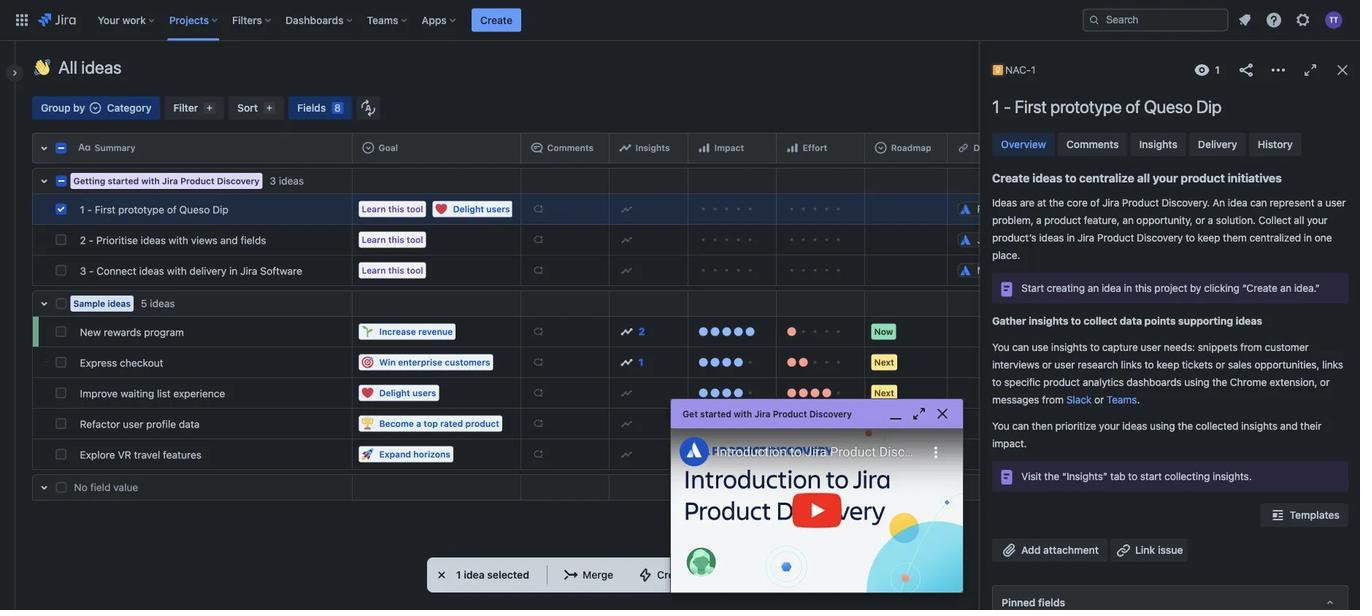 Task type: describe. For each thing, give the bounding box(es) containing it.
expand image
[[1302, 61, 1320, 79]]

1 learn this tool from the top
[[362, 204, 423, 214]]

projects
[[169, 14, 209, 26]]

slack link
[[1067, 394, 1092, 406]]

learn for 2 - prioritise ideas with views and fields
[[362, 235, 386, 245]]

0 horizontal spatial data
[[179, 418, 200, 431]]

dashboards
[[1127, 376, 1182, 388]]

0 horizontal spatial and
[[220, 234, 238, 246]]

0 horizontal spatial delivery
[[190, 265, 227, 277]]

insights inside you can then prioritize your ideas using the collected insights and their impact.
[[1242, 420, 1278, 432]]

points
[[1145, 315, 1176, 327]]

explore vr travel features
[[80, 449, 202, 461]]

in left one
[[1304, 232, 1312, 244]]

to up dashboards
[[1145, 359, 1154, 371]]

can inside ideas are at the core of jira product discovery. an idea can represent a user problem, a product feature, an opportunity, or a solution. collect all your product's ideas in jira product discovery to keep them centralized in one place.
[[1251, 197, 1267, 209]]

0 horizontal spatial first
[[95, 204, 115, 216]]

the right visit
[[1045, 471, 1060, 483]]

a down at
[[1037, 214, 1042, 226]]

to inside ideas are at the core of jira product discovery. an idea can represent a user problem, a product feature, an opportunity, or a solution. collect all your product's ideas in jira product discovery to keep them centralized in one place.
[[1186, 232, 1195, 244]]

a down an
[[1208, 214, 1214, 226]]

create for create ideas to centralize all your product initiatives
[[992, 171, 1030, 185]]

create delivery tickets button
[[628, 564, 774, 587]]

ideas inside you can then prioritize your ideas using the collected insights and their impact.
[[1123, 420, 1148, 432]]

nac-
[[1006, 64, 1031, 76]]

gather
[[992, 315, 1027, 327]]

visit the "insights" tab to start collecting insights.
[[1022, 471, 1252, 483]]

1 tool from the top
[[407, 204, 423, 214]]

0 vertical spatial queso
[[1144, 96, 1193, 117]]

create for create
[[480, 14, 513, 26]]

opportunity,
[[1137, 214, 1193, 226]]

insights image
[[620, 142, 631, 154]]

supporting
[[1179, 315, 1234, 327]]

archive image
[[796, 567, 813, 584]]

tool for 3 - connect ideas with delivery in jira software
[[407, 265, 423, 276]]

1 horizontal spatial insights
[[1140, 138, 1178, 150]]

editor templates image
[[1270, 507, 1287, 524]]

sort
[[237, 102, 258, 114]]

or down analytics
[[1095, 394, 1104, 406]]

win enterprise customers
[[379, 357, 490, 368]]

link issue image
[[1115, 542, 1133, 559]]

1 inside dropdown button
[[1216, 64, 1220, 76]]

solution.
[[1216, 214, 1256, 226]]

impact button
[[694, 137, 771, 160]]

a right represent
[[1318, 197, 1323, 209]]

dashboards
[[286, 14, 344, 26]]

1 horizontal spatial delight
[[453, 204, 484, 214]]

delivery inside button
[[692, 569, 731, 581]]

learn this tool for 2 - prioritise ideas with views and fields
[[362, 235, 423, 245]]

roadmap button
[[871, 137, 942, 160]]

roadmap
[[891, 143, 932, 153]]

0 horizontal spatial insights button
[[615, 137, 682, 160]]

summary button
[[74, 137, 347, 160]]

templates
[[1290, 509, 1340, 521]]

add attachment
[[1022, 544, 1099, 556]]

rewards
[[104, 326, 141, 338]]

panel note image
[[998, 469, 1016, 487]]

keep inside you can use insights to capture user needs: snippets from customer interviews or user research links to keep tickets or sales opportunities, links to specific product analytics dashboards using the chrome extension, or messages from
[[1157, 359, 1180, 371]]

0 horizontal spatial dip
[[213, 204, 229, 216]]

0 horizontal spatial queso
[[179, 204, 210, 216]]

add attachment image
[[1001, 542, 1019, 559]]

product right rated
[[466, 419, 499, 429]]

your
[[98, 14, 120, 26]]

in up gather insights to collect data points supporting ideas in the bottom of the page
[[1124, 282, 1133, 294]]

0 vertical spatial insights
[[1029, 315, 1069, 327]]

2 horizontal spatial an
[[1281, 282, 1292, 294]]

1 horizontal spatial prototype
[[1051, 96, 1122, 117]]

group
[[41, 102, 71, 114]]

1 horizontal spatial insights button
[[1131, 133, 1187, 156]]

extension,
[[1270, 376, 1318, 388]]

start
[[1022, 282, 1044, 294]]

increase
[[379, 327, 416, 337]]

0 vertical spatial from
[[1241, 341, 1263, 353]]

needs:
[[1164, 341, 1196, 353]]

2 button
[[615, 320, 682, 344]]

- left connect
[[89, 265, 94, 277]]

express checkout
[[80, 357, 163, 369]]

0 horizontal spatial delight
[[379, 388, 410, 398]]

prioritize
[[1056, 420, 1097, 432]]

current project sidebar image
[[0, 58, 32, 88]]

0 horizontal spatial comments button
[[527, 137, 604, 160]]

initiatives
[[1228, 171, 1282, 185]]

revenue
[[419, 327, 453, 337]]

research
[[1078, 359, 1119, 371]]

collect
[[1259, 214, 1292, 226]]

get started with jira product discovery
[[683, 409, 852, 419]]

win
[[379, 357, 396, 368]]

pinned fields element
[[992, 586, 1349, 611]]

product's
[[992, 232, 1037, 244]]

or right extension, in the bottom right of the page
[[1321, 376, 1330, 388]]

documents button
[[953, 137, 1102, 160]]

1 horizontal spatial dip
[[1197, 96, 1222, 117]]

user inside ideas are at the core of jira product discovery. an idea can represent a user problem, a product feature, an opportunity, or a solution. collect all your product's ideas in jira product discovery to keep them centralized in one place.
[[1326, 197, 1346, 209]]

to up core
[[1065, 171, 1077, 185]]

1 horizontal spatial comments button
[[1058, 133, 1128, 156]]

software
[[260, 265, 302, 277]]

your inside you can then prioritize your ideas using the collected insights and their impact.
[[1099, 420, 1120, 432]]

banner containing your work
[[0, 0, 1361, 41]]

create delivery tickets
[[657, 569, 766, 581]]

impact image
[[699, 142, 710, 154]]

Search field
[[1083, 8, 1229, 32]]

data inside overview tab panel
[[1120, 315, 1142, 327]]

0 horizontal spatial prototype
[[118, 204, 164, 216]]

no
[[74, 482, 88, 494]]

chrome
[[1230, 376, 1267, 388]]

collapse all image
[[35, 139, 53, 157]]

delete image
[[876, 567, 893, 584]]

vr
[[118, 449, 131, 461]]

at
[[1038, 197, 1047, 209]]

or inside ideas are at the core of jira product discovery. an idea can represent a user problem, a product feature, an opportunity, or a solution. collect all your product's ideas in jira product discovery to keep them centralized in one place.
[[1196, 214, 1206, 226]]

rated
[[440, 419, 463, 429]]

summary image
[[79, 142, 90, 154]]

refactor user profile data
[[80, 418, 200, 431]]

:wave: image
[[34, 59, 50, 75]]

search image
[[1089, 14, 1101, 26]]

"create
[[1243, 282, 1278, 294]]

group by
[[41, 102, 85, 114]]

explore
[[80, 449, 115, 461]]

enterprise
[[398, 357, 443, 368]]

delete button
[[867, 564, 936, 587]]

0 horizontal spatial an
[[1088, 282, 1099, 294]]

place.
[[992, 249, 1021, 261]]

2 for 2 - prioritise ideas with views and fields
[[80, 234, 86, 246]]

- down summary image
[[87, 204, 92, 216]]

become a top rated product
[[379, 419, 499, 429]]

value
[[113, 482, 138, 494]]

projects button
[[165, 8, 224, 32]]

the inside ideas are at the core of jira product discovery. an idea can represent a user problem, a product feature, an opportunity, or a solution. collect all your product's ideas in jira product discovery to keep them centralized in one place.
[[1049, 197, 1065, 209]]

and inside you can then prioritize your ideas using the collected insights and their impact.
[[1281, 420, 1298, 432]]

primary element
[[9, 0, 1083, 41]]

refactor
[[80, 418, 120, 431]]

this inside overview tab panel
[[1135, 282, 1152, 294]]

pinned fields
[[1002, 597, 1066, 609]]

work
[[122, 14, 146, 26]]

start
[[1141, 471, 1162, 483]]

get
[[683, 409, 698, 419]]

dashboards button
[[281, 8, 358, 32]]

1 idea selected
[[456, 569, 529, 581]]

sample ideas
[[73, 299, 131, 309]]

specific
[[1005, 376, 1041, 388]]

2 horizontal spatial of
[[1126, 96, 1141, 117]]

an
[[1213, 197, 1226, 209]]

discovery inside ideas are at the core of jira product discovery. an idea can represent a user problem, a product feature, an opportunity, or a solution. collect all your product's ideas in jira product discovery to keep them centralized in one place.
[[1137, 232, 1183, 244]]

0 horizontal spatial comments
[[547, 143, 594, 153]]

1 button
[[1189, 58, 1226, 82]]

history button
[[1249, 133, 1302, 156]]

learn for 3 - connect ideas with delivery in jira software
[[362, 265, 386, 276]]

new
[[80, 326, 101, 338]]

share image
[[1238, 61, 1255, 79]]

insights inside you can use insights to capture user needs: snippets from customer interviews or user research links to keep tickets or sales opportunities, links to specific product analytics dashboards using the chrome extension, or messages from
[[1052, 341, 1088, 353]]

sort button
[[229, 96, 284, 120]]

centralize
[[1080, 171, 1135, 185]]

impact
[[715, 143, 744, 153]]

settings image
[[1295, 11, 1312, 29]]

to right the tab
[[1129, 471, 1138, 483]]

comments image
[[531, 142, 543, 154]]

2 links from the left
[[1323, 359, 1344, 371]]

features
[[163, 449, 202, 461]]

you for you can use insights to capture user needs: snippets from customer interviews or user research links to keep tickets or sales opportunities, links to specific product analytics dashboards using the chrome extension, or messages from
[[992, 341, 1010, 353]]

1 horizontal spatial your
[[1153, 171, 1178, 185]]

or down use
[[1043, 359, 1052, 371]]

2 for 2
[[639, 326, 645, 338]]

the inside you can use insights to capture user needs: snippets from customer interviews or user research links to keep tickets or sales opportunities, links to specific product analytics dashboards using the chrome extension, or messages from
[[1213, 376, 1228, 388]]

panel note image
[[998, 281, 1016, 298]]

views
[[191, 234, 218, 246]]

next inside next cell
[[875, 357, 895, 368]]

messages
[[992, 394, 1040, 406]]



Task type: locate. For each thing, give the bounding box(es) containing it.
delivery button
[[1190, 133, 1246, 156]]

0 horizontal spatial teams
[[367, 14, 399, 26]]

product inside you can use insights to capture user needs: snippets from customer interviews or user research links to keep tickets or sales opportunities, links to specific product analytics dashboards using the chrome extension, or messages from
[[1044, 376, 1080, 388]]

keep left them
[[1198, 232, 1221, 244]]

create inside overview tab panel
[[992, 171, 1030, 185]]

1 vertical spatial learn
[[362, 235, 386, 245]]

effort image
[[787, 142, 799, 154]]

insights up create ideas to centralize all your product initiatives
[[1140, 138, 1178, 150]]

fields right pinned
[[1039, 597, 1066, 609]]

of right core
[[1091, 197, 1100, 209]]

hyperlink image
[[958, 142, 969, 154]]

the left 'collected'
[[1178, 420, 1193, 432]]

help image
[[1266, 11, 1283, 29]]

close image
[[433, 567, 451, 584]]

0 horizontal spatial your
[[1099, 420, 1120, 432]]

effort button
[[783, 137, 859, 160]]

idea up "collect"
[[1102, 282, 1122, 294]]

all ideas
[[58, 57, 122, 77]]

to left specific
[[992, 376, 1002, 388]]

or
[[1196, 214, 1206, 226], [1043, 359, 1052, 371], [1216, 359, 1226, 371], [1321, 376, 1330, 388], [1095, 394, 1104, 406]]

idea."
[[1295, 282, 1320, 294]]

2 learn from the top
[[362, 235, 386, 245]]

teams left apps
[[367, 14, 399, 26]]

you inside you can then prioritize your ideas using the collected insights and their impact.
[[992, 420, 1010, 432]]

or down snippets
[[1216, 359, 1226, 371]]

delight down the 'goal' button
[[453, 204, 484, 214]]

0 horizontal spatial 2
[[80, 234, 86, 246]]

prototype up "documents" button
[[1051, 96, 1122, 117]]

fields inside 'element'
[[1039, 597, 1066, 609]]

1 vertical spatial you
[[992, 420, 1010, 432]]

insights button left the impact icon
[[615, 137, 682, 160]]

0 vertical spatial users
[[486, 204, 510, 214]]

1 vertical spatial from
[[1042, 394, 1064, 406]]

insights button up create ideas to centralize all your product initiatives
[[1131, 133, 1187, 156]]

idea right close image
[[464, 569, 485, 581]]

clicking
[[1204, 282, 1240, 294]]

using
[[1185, 376, 1210, 388], [1150, 420, 1176, 432]]

tickets inside button
[[733, 569, 766, 581]]

product inside ideas are at the core of jira product discovery. an idea can represent a user problem, a product feature, an opportunity, or a solution. collect all your product's ideas in jira product discovery to keep them centralized in one place.
[[1045, 214, 1081, 226]]

tab list
[[991, 131, 1350, 158]]

the left chrome
[[1213, 376, 1228, 388]]

1 horizontal spatial by
[[1190, 282, 1202, 294]]

queso down 1 dropdown button at the top of the page
[[1144, 96, 1193, 117]]

comments button
[[1058, 133, 1128, 156], [527, 137, 604, 160]]

comments up centralize
[[1067, 138, 1119, 150]]

your up 'discovery.'
[[1153, 171, 1178, 185]]

to left "collect"
[[1071, 315, 1082, 327]]

comments right comments image
[[547, 143, 594, 153]]

1 horizontal spatial idea
[[1102, 282, 1122, 294]]

link
[[1136, 544, 1156, 556]]

can up interviews
[[1013, 341, 1029, 353]]

links
[[1121, 359, 1142, 371], [1323, 359, 1344, 371]]

0 vertical spatial delight
[[453, 204, 484, 214]]

create inside create delivery tickets button
[[657, 569, 690, 581]]

dip up views on the top left of page
[[213, 204, 229, 216]]

- left "prioritise"
[[89, 234, 94, 246]]

2 vertical spatial your
[[1099, 420, 1120, 432]]

your down the slack or teams .
[[1099, 420, 1120, 432]]

new rewards program
[[80, 326, 184, 338]]

effort
[[803, 143, 828, 153]]

link issue button
[[1111, 539, 1188, 562]]

"insights"
[[1062, 471, 1108, 483]]

feature,
[[1084, 214, 1120, 226]]

autosave is enabled image
[[361, 99, 376, 117]]

more image
[[1270, 61, 1288, 79]]

1 vertical spatial delight
[[379, 388, 410, 398]]

next down now
[[875, 357, 895, 368]]

or down 'discovery.'
[[1196, 214, 1206, 226]]

2 vertical spatial insights
[[1242, 420, 1278, 432]]

expand horizons
[[379, 449, 451, 460]]

user up one
[[1326, 197, 1346, 209]]

first up "prioritise"
[[95, 204, 115, 216]]

goal image
[[363, 142, 374, 154]]

insights image for 2
[[621, 326, 633, 338]]

delivery right create delivery tickets icon
[[692, 569, 731, 581]]

a
[[1318, 197, 1323, 209], [1037, 214, 1042, 226], [1208, 214, 1214, 226], [416, 419, 421, 429]]

next
[[875, 357, 895, 368], [875, 388, 895, 398]]

1 you from the top
[[992, 341, 1010, 353]]

your
[[1153, 171, 1178, 185], [1307, 214, 1328, 226], [1099, 420, 1120, 432]]

1 vertical spatial delight users
[[379, 388, 436, 398]]

documents
[[974, 143, 1023, 153]]

opportunities,
[[1255, 359, 1320, 371]]

2 left "prioritise"
[[80, 234, 86, 246]]

tickets down needs:
[[1182, 359, 1213, 371]]

0 vertical spatial tickets
[[1182, 359, 1213, 371]]

create right create delivery tickets icon
[[657, 569, 690, 581]]

goal button
[[358, 137, 515, 160]]

0 vertical spatial you
[[992, 341, 1010, 353]]

create delivery tickets image
[[637, 567, 654, 584]]

your up one
[[1307, 214, 1328, 226]]

of up 2 - prioritise ideas with views and fields
[[167, 204, 177, 216]]

2 you from the top
[[992, 420, 1010, 432]]

insights image inside 2 button
[[621, 326, 633, 338]]

1 vertical spatial keep
[[1157, 359, 1180, 371]]

3 learn this tool from the top
[[362, 265, 423, 276]]

2 vertical spatial idea
[[464, 569, 485, 581]]

0 vertical spatial fields
[[241, 234, 266, 246]]

an left the idea."
[[1281, 282, 1292, 294]]

2 vertical spatial learn
[[362, 265, 386, 276]]

0 vertical spatial next
[[875, 357, 895, 368]]

tickets inside you can use insights to capture user needs: snippets from customer interviews or user research links to keep tickets or sales opportunities, links to specific product analytics dashboards using the chrome extension, or messages from
[[1182, 359, 1213, 371]]

0 vertical spatial 2
[[80, 234, 86, 246]]

insights right use
[[1052, 341, 1088, 353]]

0 vertical spatial learn this tool
[[362, 204, 423, 214]]

:dart: image
[[362, 357, 374, 368], [362, 357, 374, 368]]

the right at
[[1049, 197, 1065, 209]]

all right centralize
[[1138, 171, 1150, 185]]

keep inside ideas are at the core of jira product discovery. an idea can represent a user problem, a product feature, an opportunity, or a solution. collect all your product's ideas in jira product discovery to keep them centralized in one place.
[[1198, 232, 1221, 244]]

next cell
[[865, 348, 948, 378]]

then
[[1032, 420, 1053, 432]]

delivery down views on the top left of page
[[190, 265, 227, 277]]

users
[[486, 204, 510, 214], [413, 388, 436, 398]]

1 learn from the top
[[362, 204, 386, 214]]

filters button
[[228, 8, 277, 32]]

ideas inside ideas are at the core of jira product discovery. an idea can represent a user problem, a product feature, an opportunity, or a solution. collect all your product's ideas in jira product discovery to keep them centralized in one place.
[[1039, 232, 1064, 244]]

of up create ideas to centralize all your product initiatives
[[1126, 96, 1141, 117]]

an right the creating
[[1088, 282, 1099, 294]]

collect
[[1084, 315, 1118, 327]]

1 horizontal spatial fields
[[1039, 597, 1066, 609]]

using inside you can then prioritize your ideas using the collected insights and their impact.
[[1150, 420, 1176, 432]]

can for you can use insights to capture user needs: snippets from customer interviews or user research links to keep tickets or sales opportunities, links to specific product analytics dashboards using the chrome extension, or messages from
[[1013, 341, 1029, 353]]

can up collect
[[1251, 197, 1267, 209]]

queso
[[1144, 96, 1193, 117], [179, 204, 210, 216]]

data right profile
[[179, 418, 200, 431]]

0 vertical spatial prototype
[[1051, 96, 1122, 117]]

0 horizontal spatial links
[[1121, 359, 1142, 371]]

tab list containing overview
[[991, 131, 1350, 158]]

first down nac-1
[[1015, 96, 1047, 117]]

0 horizontal spatial insights
[[636, 143, 670, 153]]

banner
[[0, 0, 1361, 41]]

filter button
[[165, 96, 224, 120]]

1 vertical spatial data
[[179, 418, 200, 431]]

using down dashboards
[[1150, 420, 1176, 432]]

tool
[[407, 204, 423, 214], [407, 235, 423, 245], [407, 265, 423, 276]]

1 vertical spatial insights
[[1052, 341, 1088, 353]]

notifications image
[[1236, 11, 1254, 29]]

teams button
[[363, 8, 413, 32]]

2 horizontal spatial your
[[1307, 214, 1328, 226]]

top
[[424, 419, 438, 429]]

problem,
[[992, 214, 1034, 226]]

queso up views on the top left of page
[[179, 204, 210, 216]]

link issue
[[1136, 544, 1183, 556]]

and
[[220, 234, 238, 246], [1281, 420, 1298, 432]]

a left top
[[416, 419, 421, 429]]

archive
[[816, 569, 852, 581]]

0 horizontal spatial fields
[[241, 234, 266, 246]]

0 horizontal spatial using
[[1150, 420, 1176, 432]]

product down core
[[1045, 214, 1081, 226]]

data up capture
[[1120, 315, 1142, 327]]

using inside you can use insights to capture user needs: snippets from customer interviews or user research links to keep tickets or sales opportunities, links to specific product analytics dashboards using the chrome extension, or messages from
[[1185, 376, 1210, 388]]

experience
[[173, 388, 225, 400]]

merge button
[[554, 564, 622, 587]]

2 inside button
[[639, 326, 645, 338]]

1 vertical spatial tool
[[407, 235, 423, 245]]

the inside you can then prioritize your ideas using the collected insights and their impact.
[[1178, 420, 1193, 432]]

insights
[[1029, 315, 1069, 327], [1052, 341, 1088, 353], [1242, 420, 1278, 432]]

an right feature,
[[1123, 214, 1134, 226]]

2 - prioritise ideas with views and fields
[[80, 234, 266, 246]]

keep down needs:
[[1157, 359, 1180, 371]]

insights image inside 1 button
[[621, 357, 633, 368]]

by right project
[[1190, 282, 1202, 294]]

:seedling: image
[[362, 326, 374, 338]]

2 vertical spatial learn this tool
[[362, 265, 423, 276]]

1 vertical spatial first
[[95, 204, 115, 216]]

you up interviews
[[992, 341, 1010, 353]]

waiting
[[121, 388, 154, 400]]

1 vertical spatial prototype
[[118, 204, 164, 216]]

prototype up "prioritise"
[[118, 204, 164, 216]]

0 horizontal spatial idea
[[464, 569, 485, 581]]

3 tool from the top
[[407, 265, 423, 276]]

0 vertical spatial teams
[[367, 14, 399, 26]]

overview tab panel
[[987, 165, 1355, 611]]

fields up software
[[241, 234, 266, 246]]

no field value
[[74, 482, 138, 494]]

1 inside button
[[639, 356, 644, 368]]

0 horizontal spatial by
[[73, 102, 85, 114]]

1 horizontal spatial users
[[486, 204, 510, 214]]

add image
[[533, 203, 544, 215], [621, 203, 633, 215], [621, 234, 633, 246], [533, 326, 544, 338], [533, 387, 544, 399], [621, 387, 633, 399], [533, 418, 544, 430], [533, 449, 544, 460]]

impact.
[[992, 438, 1027, 450]]

1 horizontal spatial from
[[1241, 341, 1263, 353]]

insights right 'collected'
[[1242, 420, 1278, 432]]

sales
[[1228, 359, 1252, 371]]

and right views on the top left of page
[[220, 234, 238, 246]]

3 ideas
[[270, 175, 304, 187], [270, 175, 304, 187]]

0 horizontal spatial keep
[[1157, 359, 1180, 371]]

to up research
[[1091, 341, 1100, 353]]

you up impact.
[[992, 420, 1010, 432]]

1 vertical spatial by
[[1190, 282, 1202, 294]]

can up impact.
[[1013, 420, 1029, 432]]

1 next from the top
[[875, 357, 895, 368]]

you can then prioritize your ideas using the collected insights and their impact.
[[992, 420, 1325, 450]]

0 vertical spatial 1 - first prototype of queso dip
[[992, 96, 1222, 117]]

jira image
[[38, 11, 76, 29], [38, 11, 76, 29]]

won't
[[875, 449, 900, 460]]

getting started with jira product discovery
[[73, 176, 260, 186], [73, 176, 260, 186]]

idea up solution.
[[1228, 197, 1248, 209]]

3
[[270, 175, 276, 187], [270, 175, 276, 187], [80, 265, 86, 277]]

1 horizontal spatial comments
[[1067, 138, 1119, 150]]

insights image for 1
[[621, 357, 633, 368]]

1 horizontal spatial keep
[[1198, 232, 1221, 244]]

create up ideas
[[992, 171, 1030, 185]]

goal
[[379, 143, 398, 153]]

8
[[334, 102, 341, 114]]

from up 'sales'
[[1241, 341, 1263, 353]]

collecting
[[1165, 471, 1210, 483]]

2 learn this tool from the top
[[362, 235, 423, 245]]

0 vertical spatial tool
[[407, 204, 423, 214]]

collected
[[1196, 420, 1239, 432]]

create right the apps dropdown button
[[480, 14, 513, 26]]

of inside ideas are at the core of jira product discovery. an idea can represent a user problem, a product feature, an opportunity, or a solution. collect all your product's ideas in jira product discovery to keep them centralized in one place.
[[1091, 197, 1100, 209]]

teams down analytics
[[1107, 394, 1137, 406]]

by inside overview tab panel
[[1190, 282, 1202, 294]]

an inside ideas are at the core of jira product discovery. an idea can represent a user problem, a product feature, an opportunity, or a solution. collect all your product's ideas in jira product discovery to keep them centralized in one place.
[[1123, 214, 1134, 226]]

1 vertical spatial idea
[[1102, 282, 1122, 294]]

filters
[[232, 14, 262, 26]]

1 horizontal spatial 2
[[639, 326, 645, 338]]

overview
[[1001, 138, 1046, 150]]

travel
[[134, 449, 160, 461]]

snippets
[[1198, 341, 1238, 353]]

comments button left insights icon
[[527, 137, 604, 160]]

0 vertical spatial delight users
[[453, 204, 510, 214]]

delete
[[896, 569, 928, 581]]

2 next from the top
[[875, 388, 895, 398]]

1 vertical spatial delivery
[[692, 569, 731, 581]]

1 vertical spatial fields
[[1039, 597, 1066, 609]]

1 horizontal spatial an
[[1123, 214, 1134, 226]]

from left slack
[[1042, 394, 1064, 406]]

:trophy: image
[[362, 418, 374, 430], [362, 418, 374, 430]]

capture
[[1103, 341, 1138, 353]]

do
[[902, 449, 913, 460]]

visit
[[1022, 471, 1042, 483]]

insights right insights icon
[[636, 143, 670, 153]]

1 vertical spatial using
[[1150, 420, 1176, 432]]

user down points on the bottom right of page
[[1141, 341, 1161, 353]]

0 vertical spatial and
[[220, 234, 238, 246]]

product up slack
[[1044, 376, 1080, 388]]

5
[[141, 298, 147, 310]]

add image
[[533, 203, 544, 215], [533, 234, 544, 246], [533, 234, 544, 246], [533, 265, 544, 276], [533, 265, 544, 276], [621, 265, 633, 276], [533, 326, 544, 338], [533, 357, 544, 368], [533, 357, 544, 368], [533, 387, 544, 399], [533, 418, 544, 430], [621, 418, 633, 430], [533, 449, 544, 460], [621, 449, 633, 460]]

1 vertical spatial next
[[875, 388, 895, 398]]

delight up become
[[379, 388, 410, 398]]

0 vertical spatial learn
[[362, 204, 386, 214]]

1 vertical spatial all
[[1294, 214, 1305, 226]]

0 vertical spatial first
[[1015, 96, 1047, 117]]

in down core
[[1067, 232, 1075, 244]]

insights image
[[621, 326, 633, 338], [621, 357, 633, 368]]

1 horizontal spatial data
[[1120, 315, 1142, 327]]

0 horizontal spatial delight users
[[379, 388, 436, 398]]

close image
[[1334, 61, 1352, 79]]

1 horizontal spatial first
[[1015, 96, 1047, 117]]

insights image up 1 button
[[621, 326, 633, 338]]

appswitcher icon image
[[13, 11, 31, 29]]

1 vertical spatial create
[[992, 171, 1030, 185]]

2 tool from the top
[[407, 235, 423, 245]]

pinned
[[1002, 597, 1036, 609]]

idea inside ideas are at the core of jira product discovery. an idea can represent a user problem, a product feature, an opportunity, or a solution. collect all your product's ideas in jira product discovery to keep them centralized in one place.
[[1228, 197, 1248, 209]]

next up the later
[[875, 388, 895, 398]]

can inside you can use insights to capture user needs: snippets from customer interviews or user research links to keep tickets or sales opportunities, links to specific product analytics dashboards using the chrome extension, or messages from
[[1013, 341, 1029, 353]]

can for you can then prioritize your ideas using the collected insights and their impact.
[[1013, 420, 1029, 432]]

tool for 2 - prioritise ideas with views and fields
[[407, 235, 423, 245]]

create inside create button
[[480, 14, 513, 26]]

1 insights image from the top
[[621, 326, 633, 338]]

0 horizontal spatial 1 - first prototype of queso dip
[[80, 204, 229, 216]]

1 vertical spatial users
[[413, 388, 436, 398]]

now
[[875, 327, 894, 337]]

discovery.
[[1162, 197, 1210, 209]]

your inside ideas are at the core of jira product discovery. an idea can represent a user problem, a product feature, an opportunity, or a solution. collect all your product's ideas in jira product discovery to keep them centralized in one place.
[[1307, 214, 1328, 226]]

:rocket: image
[[362, 449, 374, 460], [362, 449, 374, 460]]

cell
[[948, 168, 1108, 194], [948, 168, 1108, 194], [865, 225, 948, 256], [865, 256, 948, 286], [353, 291, 521, 317], [521, 291, 610, 317], [610, 291, 689, 317], [777, 291, 865, 317], [948, 291, 1108, 317], [353, 475, 521, 501], [948, 475, 1108, 501]]

links right opportunities,
[[1323, 359, 1344, 371]]

teams inside dropdown button
[[367, 14, 399, 26]]

2 vertical spatial create
[[657, 569, 690, 581]]

your work button
[[93, 8, 160, 32]]

1 horizontal spatial queso
[[1144, 96, 1193, 117]]

summary
[[95, 143, 135, 153]]

getting
[[73, 176, 105, 186], [73, 176, 105, 186]]

user left research
[[1055, 359, 1075, 371]]

:seedling: image
[[362, 326, 374, 338]]

0 vertical spatial by
[[73, 102, 85, 114]]

merge
[[583, 569, 614, 581]]

product up an
[[1181, 171, 1225, 185]]

1 vertical spatial can
[[1013, 341, 1029, 353]]

nac-1
[[1006, 64, 1036, 76]]

1 horizontal spatial teams
[[1107, 394, 1137, 406]]

category
[[107, 102, 152, 114]]

1 horizontal spatial create
[[657, 569, 690, 581]]

core
[[1067, 197, 1088, 209]]

0 horizontal spatial from
[[1042, 394, 1064, 406]]

merge image
[[562, 567, 580, 584]]

tickets left archive image at the bottom of the page
[[733, 569, 766, 581]]

0 vertical spatial using
[[1185, 376, 1210, 388]]

2 vertical spatial can
[[1013, 420, 1029, 432]]

1 horizontal spatial and
[[1281, 420, 1298, 432]]

dip
[[1197, 96, 1222, 117], [213, 204, 229, 216]]

of
[[1126, 96, 1141, 117], [1091, 197, 1100, 209], [167, 204, 177, 216]]

you inside you can use insights to capture user needs: snippets from customer interviews or user research links to keep tickets or sales opportunities, links to specific product analytics dashboards using the chrome extension, or messages from
[[992, 341, 1010, 353]]

learn this tool for 3 - connect ideas with delivery in jira software
[[362, 265, 423, 276]]

2 up 1 button
[[639, 326, 645, 338]]

links down capture
[[1121, 359, 1142, 371]]

1 horizontal spatial of
[[1091, 197, 1100, 209]]

1 horizontal spatial using
[[1185, 376, 1210, 388]]

0 horizontal spatial of
[[167, 204, 177, 216]]

to down opportunity,
[[1186, 232, 1195, 244]]

with
[[141, 176, 160, 186], [141, 176, 160, 186], [169, 234, 188, 246], [167, 265, 187, 277], [734, 409, 752, 419]]

won't do
[[875, 449, 913, 460]]

:heart: image
[[436, 203, 447, 215], [436, 203, 447, 215], [362, 387, 374, 399], [362, 387, 374, 399]]

your profile and settings image
[[1325, 11, 1343, 29]]

you for you can then prioritize your ideas using the collected insights and their impact.
[[992, 420, 1010, 432]]

1 - first prototype of queso dip up 2 - prioritise ideas with views and fields
[[80, 204, 229, 216]]

1 horizontal spatial 1 - first prototype of queso dip
[[992, 96, 1222, 117]]

3 learn from the top
[[362, 265, 386, 276]]

1 horizontal spatial delight users
[[453, 204, 510, 214]]

create ideas to centralize all your product initiatives
[[992, 171, 1282, 185]]

roadmap image
[[875, 142, 887, 154]]

you can use insights to capture user needs: snippets from customer interviews or user research links to keep tickets or sales opportunities, links to specific product analytics dashboards using the chrome extension, or messages from
[[992, 341, 1346, 406]]

can inside you can then prioritize your ideas using the collected insights and their impact.
[[1013, 420, 1029, 432]]

user left profile
[[123, 418, 143, 431]]

insights up use
[[1029, 315, 1069, 327]]

teams inside overview tab panel
[[1107, 394, 1137, 406]]

all
[[1138, 171, 1150, 185], [1294, 214, 1305, 226]]

dip down 1 dropdown button at the top of the page
[[1197, 96, 1222, 117]]

:wave: image
[[34, 59, 50, 75]]

one
[[1315, 232, 1332, 244]]

all inside ideas are at the core of jira product discovery. an idea can represent a user problem, a product feature, an opportunity, or a solution. collect all your product's ideas in jira product discovery to keep them centralized in one place.
[[1294, 214, 1305, 226]]

1 - first prototype of queso dip up centralize
[[992, 96, 1222, 117]]

issue
[[1158, 544, 1183, 556]]

in left software
[[229, 265, 238, 277]]

1 vertical spatial insights image
[[621, 357, 633, 368]]

1 vertical spatial 2
[[639, 326, 645, 338]]

prototype
[[1051, 96, 1122, 117], [118, 204, 164, 216]]

1 vertical spatial your
[[1307, 214, 1328, 226]]

1 vertical spatial queso
[[179, 204, 210, 216]]

single select dropdown image
[[89, 102, 101, 114]]

0 vertical spatial data
[[1120, 315, 1142, 327]]

connect
[[97, 265, 136, 277]]

1 links from the left
[[1121, 359, 1142, 371]]

- down nac-1 link
[[1004, 96, 1011, 117]]

2 insights image from the top
[[621, 357, 633, 368]]

by left the single select dropdown 'image'
[[73, 102, 85, 114]]

0 vertical spatial all
[[1138, 171, 1150, 185]]

create for create delivery tickets
[[657, 569, 690, 581]]



Task type: vqa. For each thing, say whether or not it's contained in the screenshot.
fields within the Overview tab panel
yes



